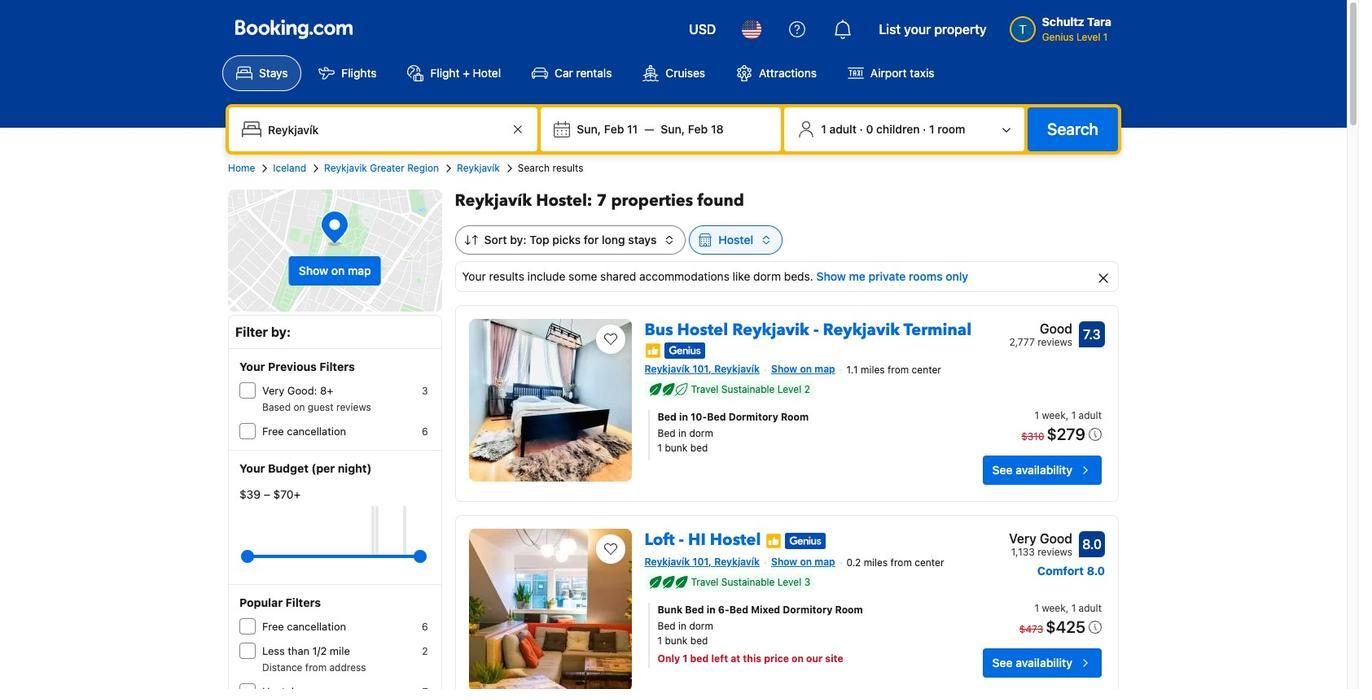 Task type: locate. For each thing, give the bounding box(es) containing it.
dorm inside bunk bed in 6-bed mixed dormitory room bed in dorm 1 bunk bed only 1 bed left at this price on our site
[[689, 621, 713, 633]]

guest
[[308, 401, 334, 414]]

cancellation down based on guest reviews
[[287, 425, 346, 438]]

0 vertical spatial week
[[1042, 410, 1066, 422]]

shared
[[600, 270, 636, 283]]

reykjavik inside reykjavik greater region link
[[324, 162, 367, 174]]

1 horizontal spatial reykjavik
[[732, 319, 809, 341]]

0 vertical spatial show on map
[[299, 264, 371, 278]]

7
[[597, 190, 607, 212]]

0 vertical spatial ,
[[1066, 410, 1069, 422]]

1 · from the left
[[860, 122, 863, 136]]

see availability
[[992, 464, 1073, 477], [992, 656, 1073, 670]]

1 bed from the top
[[690, 442, 708, 455]]

by:
[[510, 233, 527, 247], [271, 325, 291, 340]]

like
[[733, 270, 750, 283]]

2 see availability from the top
[[992, 656, 1073, 670]]

hostel
[[719, 233, 753, 247], [677, 319, 728, 341], [710, 529, 761, 551]]

from
[[888, 364, 909, 376], [891, 557, 912, 569], [305, 662, 327, 674]]

reykjavik up the 1.1
[[823, 319, 900, 341]]

very inside very good 1,133 reviews
[[1009, 532, 1037, 547]]

2 cancellation from the top
[[287, 621, 346, 634]]

6
[[422, 426, 428, 438], [422, 621, 428, 634]]

results down the sort on the top left of the page
[[489, 270, 524, 283]]

2 , from the top
[[1066, 603, 1069, 615]]

see availability down $473
[[992, 656, 1073, 670]]

1 week , 1 adult up '$425'
[[1035, 603, 1102, 615]]

0 horizontal spatial 2
[[422, 646, 428, 658]]

·
[[860, 122, 863, 136], [923, 122, 926, 136]]

8.0
[[1082, 538, 1102, 552], [1087, 564, 1105, 578]]

1 horizontal spatial -
[[813, 319, 819, 341]]

booking.com image
[[235, 20, 353, 39]]

1 horizontal spatial results
[[553, 162, 584, 174]]

loft
[[645, 529, 675, 551]]

search inside button
[[1047, 120, 1099, 138]]

0 vertical spatial miles
[[861, 364, 885, 376]]

reykjavík 101, reykjavík down loft - hi hostel
[[645, 556, 760, 569]]

by: left top
[[510, 233, 527, 247]]

1 week , 1 adult for bus hostel reykjavik - reykjavik terminal
[[1035, 410, 1102, 422]]

0.2
[[847, 557, 861, 569]]

0 vertical spatial reykjavík 101, reykjavík
[[645, 363, 760, 376]]

only
[[946, 270, 968, 283]]

0 vertical spatial sustainable
[[721, 384, 775, 396]]

from right the 1.1
[[888, 364, 909, 376]]

0 vertical spatial travel
[[691, 384, 719, 396]]

1 vertical spatial 6
[[422, 621, 428, 634]]

1 vertical spatial center
[[915, 557, 944, 569]]

1 bunk from the top
[[665, 442, 688, 455]]

0 vertical spatial by:
[[510, 233, 527, 247]]

2 good from the top
[[1040, 532, 1073, 547]]

0 horizontal spatial search
[[518, 162, 550, 174]]

1 vertical spatial reykjavík 101, reykjavík
[[645, 556, 760, 569]]

2 vertical spatial reviews
[[1038, 547, 1073, 559]]

rooms
[[909, 270, 943, 283]]

2 horizontal spatial reykjavik
[[823, 319, 900, 341]]

accommodations
[[639, 270, 730, 283]]

results
[[553, 162, 584, 174], [489, 270, 524, 283]]

see availability link for loft - hi hostel
[[983, 649, 1102, 678]]

by: right filter
[[271, 325, 291, 340]]

by: for filter
[[271, 325, 291, 340]]

flights
[[342, 66, 377, 80]]

sustainable up mixed at the right bottom of page
[[721, 577, 775, 589]]

bed
[[658, 411, 677, 424], [707, 411, 726, 424], [658, 428, 676, 440], [685, 604, 704, 616], [729, 604, 749, 616], [658, 621, 676, 633]]

2 week from the top
[[1042, 603, 1066, 615]]

1 vertical spatial adult
[[1079, 410, 1102, 422]]

2 vertical spatial your
[[239, 462, 265, 476]]

2 vertical spatial level
[[778, 577, 802, 589]]

dorm inside bed in 10-bed dormitory room bed in dorm 1 bunk bed
[[689, 428, 713, 440]]

0 horizontal spatial ·
[[860, 122, 863, 136]]

0 vertical spatial hostel
[[719, 233, 753, 247]]

reviews for based
[[336, 401, 371, 414]]

attractions link
[[722, 55, 831, 91]]

1 week from the top
[[1042, 410, 1066, 422]]

1 vertical spatial bed
[[690, 635, 708, 647]]

reykjavik greater region link
[[324, 161, 439, 176]]

0
[[866, 122, 873, 136]]

show on map for loft - hi hostel
[[771, 556, 835, 569]]

room down travel sustainable level 2 on the bottom right
[[781, 411, 809, 424]]

reykjavík 101, reykjavík
[[645, 363, 760, 376], [645, 556, 760, 569]]

filter
[[235, 325, 268, 340]]

week up '$425'
[[1042, 603, 1066, 615]]

1 vertical spatial miles
[[864, 557, 888, 569]]

0 horizontal spatial dormitory
[[729, 411, 778, 424]]

reykjavík up travel sustainable level 3 at the right bottom of page
[[714, 556, 760, 569]]

center down terminal
[[912, 364, 941, 376]]

101, down loft - hi hostel
[[693, 556, 712, 569]]

1 inside schultz tara genius level 1
[[1103, 31, 1108, 43]]

1 reykjavík 101, reykjavík from the top
[[645, 363, 760, 376]]

mixed
[[751, 604, 780, 616]]

adult for hostel
[[1079, 603, 1102, 615]]

sustainable up bed in 10-bed dormitory room bed in dorm 1 bunk bed
[[721, 384, 775, 396]]

1 vertical spatial -
[[679, 529, 684, 551]]

from down 1/2
[[305, 662, 327, 674]]

availability for loft - hi hostel
[[1016, 656, 1073, 670]]

0 vertical spatial 6
[[422, 426, 428, 438]]

1 sun, from the left
[[577, 122, 601, 136]]

0 horizontal spatial reykjavik
[[324, 162, 367, 174]]

your down filter
[[239, 360, 265, 374]]

2 sustainable from the top
[[721, 577, 775, 589]]

1 week , 1 adult up the $279
[[1035, 410, 1102, 422]]

0 vertical spatial free cancellation
[[262, 425, 346, 438]]

0 vertical spatial see availability link
[[983, 456, 1102, 485]]

good
[[1040, 322, 1073, 336], [1040, 532, 1073, 547]]

1 travel from the top
[[691, 384, 719, 396]]

adult left 0
[[829, 122, 857, 136]]

1 vertical spatial travel
[[691, 577, 719, 589]]

0 horizontal spatial 3
[[422, 385, 428, 397]]

show
[[299, 264, 328, 278], [816, 270, 846, 283], [771, 363, 797, 376], [771, 556, 797, 569]]

miles for -
[[861, 364, 885, 376]]

1 vertical spatial see availability
[[992, 656, 1073, 670]]

2 bunk from the top
[[665, 635, 688, 647]]

flight
[[430, 66, 460, 80]]

0 vertical spatial results
[[553, 162, 584, 174]]

1 , from the top
[[1066, 410, 1069, 422]]

2,777
[[1009, 336, 1035, 349]]

hostel right bus
[[677, 319, 728, 341]]

adult up the $279
[[1079, 410, 1102, 422]]

reviews right the "2,777"
[[1038, 336, 1073, 349]]

budget
[[268, 462, 309, 476]]

reykjavik left greater
[[324, 162, 367, 174]]

center for bus hostel reykjavik - reykjavik terminal
[[912, 364, 941, 376]]

8.0 up comfort 8.0
[[1082, 538, 1102, 552]]

address
[[329, 662, 366, 674]]

0 vertical spatial room
[[781, 411, 809, 424]]

dorm down 10- at the right bottom
[[689, 428, 713, 440]]

feb left the 18
[[688, 122, 708, 136]]

free down based at the bottom of the page
[[262, 425, 284, 438]]

$279
[[1047, 425, 1086, 444]]

hostel right hi
[[710, 529, 761, 551]]

2 reykjavík 101, reykjavík from the top
[[645, 556, 760, 569]]

see availability link for bus hostel reykjavik - reykjavik terminal
[[983, 456, 1102, 485]]

reviews
[[1038, 336, 1073, 349], [336, 401, 371, 414], [1038, 547, 1073, 559]]

schultz tara genius level 1
[[1042, 15, 1112, 43]]

1 horizontal spatial dormitory
[[783, 604, 833, 616]]

dormitory
[[729, 411, 778, 424], [783, 604, 833, 616]]

2 101, from the top
[[693, 556, 712, 569]]

0 vertical spatial very
[[262, 384, 284, 397]]

0 vertical spatial 2
[[804, 384, 810, 396]]

reviews for very
[[1038, 547, 1073, 559]]

1 vertical spatial show on map
[[771, 363, 835, 376]]

1 availability from the top
[[1016, 464, 1073, 477]]

0 horizontal spatial results
[[489, 270, 524, 283]]

from right 0.2
[[891, 557, 912, 569]]

this property is part of our preferred partner program. it's committed to providing excellent service and good value. it'll pay us a higher commission if you make a booking. image
[[645, 343, 661, 359], [645, 343, 661, 359], [766, 533, 782, 550]]

· left 0
[[860, 122, 863, 136]]

2 availability from the top
[[1016, 656, 1073, 670]]

1 good from the top
[[1040, 322, 1073, 336]]

0 horizontal spatial room
[[781, 411, 809, 424]]

0 vertical spatial bunk
[[665, 442, 688, 455]]

filters right popular
[[286, 596, 321, 610]]

2 see availability link from the top
[[983, 649, 1102, 678]]

1 horizontal spatial sun,
[[661, 122, 685, 136]]

1 vertical spatial good
[[1040, 532, 1073, 547]]

your for your results include some shared accommodations like dorm beds. show me private rooms only
[[462, 270, 486, 283]]

1 vertical spatial bunk
[[665, 635, 688, 647]]

level up bunk bed in 6-bed mixed dormitory room link
[[778, 577, 802, 589]]

, for bus hostel reykjavik - reykjavik terminal
[[1066, 410, 1069, 422]]

1 vertical spatial cancellation
[[287, 621, 346, 634]]

room inside bed in 10-bed dormitory room bed in dorm 1 bunk bed
[[781, 411, 809, 424]]

sun, right —
[[661, 122, 685, 136]]

1 horizontal spatial by:
[[510, 233, 527, 247]]

1 6 from the top
[[422, 426, 428, 438]]

region
[[407, 162, 439, 174]]

1 see availability from the top
[[992, 464, 1073, 477]]

1/2
[[312, 645, 327, 658]]

0 vertical spatial search
[[1047, 120, 1099, 138]]

level down the tara
[[1077, 31, 1101, 43]]

1 vertical spatial results
[[489, 270, 524, 283]]

reviews up comfort
[[1038, 547, 1073, 559]]

1 vertical spatial reviews
[[336, 401, 371, 414]]

cancellation up 1/2
[[287, 621, 346, 634]]

travel up 10- at the right bottom
[[691, 384, 719, 396]]

1 see from the top
[[992, 464, 1013, 477]]

see availability link down $310 on the right bottom
[[983, 456, 1102, 485]]

dormitory inside bed in 10-bed dormitory room bed in dorm 1 bunk bed
[[729, 411, 778, 424]]

1 vertical spatial by:
[[271, 325, 291, 340]]

$473
[[1019, 624, 1043, 636]]

bus
[[645, 319, 673, 341]]

level
[[1077, 31, 1101, 43], [778, 384, 802, 396], [778, 577, 802, 589]]

mile
[[330, 645, 350, 658]]

center for loft - hi hostel
[[915, 557, 944, 569]]

list your property link
[[869, 10, 996, 49]]

feb left 11 on the left top of the page
[[604, 122, 624, 136]]

, up the $279
[[1066, 410, 1069, 422]]

0 vertical spatial -
[[813, 319, 819, 341]]

week
[[1042, 410, 1066, 422], [1042, 603, 1066, 615]]

travel for hi
[[691, 577, 719, 589]]

map for bus hostel reykjavik - reykjavik terminal
[[815, 363, 835, 376]]

level up the bed in 10-bed dormitory room link
[[778, 384, 802, 396]]

101, for hi
[[693, 556, 712, 569]]

distance
[[262, 662, 303, 674]]

search
[[1047, 120, 1099, 138], [518, 162, 550, 174]]

reykjavík up travel sustainable level 2 on the bottom right
[[714, 363, 760, 376]]

1 vertical spatial availability
[[1016, 656, 1073, 670]]

2 bed from the top
[[690, 635, 708, 647]]

show on map for bus hostel reykjavik - reykjavik terminal
[[771, 363, 835, 376]]

free cancellation down based on guest reviews
[[262, 425, 346, 438]]

by: for sort
[[510, 233, 527, 247]]

0 horizontal spatial feb
[[604, 122, 624, 136]]

1 vertical spatial 101,
[[693, 556, 712, 569]]

1 vertical spatial your
[[239, 360, 265, 374]]

genius
[[1042, 31, 1074, 43]]

1 inside bed in 10-bed dormitory room bed in dorm 1 bunk bed
[[658, 442, 662, 455]]

101, up 10- at the right bottom
[[693, 363, 712, 376]]

0 vertical spatial reviews
[[1038, 336, 1073, 349]]

hostel button
[[689, 226, 783, 255]]

this property is part of our preferred partner program. it's committed to providing excellent service and good value. it'll pay us a higher commission if you make a booking. image for bus hostel reykjavik - reykjavik terminal
[[645, 343, 661, 359]]

1 week , 1 adult
[[1035, 410, 1102, 422], [1035, 603, 1102, 615]]

1 vertical spatial free cancellation
[[262, 621, 346, 634]]

1 vertical spatial search
[[518, 162, 550, 174]]

level for loft - hi hostel
[[778, 577, 802, 589]]

1 vertical spatial map
[[815, 363, 835, 376]]

reviews right guest
[[336, 401, 371, 414]]

0 vertical spatial 3
[[422, 385, 428, 397]]

0 vertical spatial dormitory
[[729, 411, 778, 424]]

dorm
[[753, 270, 781, 283], [689, 428, 713, 440], [689, 621, 713, 633]]

0 vertical spatial 1 week , 1 adult
[[1035, 410, 1102, 422]]

0 vertical spatial see
[[992, 464, 1013, 477]]

your
[[462, 270, 486, 283], [239, 360, 265, 374], [239, 462, 265, 476]]

1 vertical spatial very
[[1009, 532, 1037, 547]]

reykjavik down beds.
[[732, 319, 809, 341]]

1 horizontal spatial feb
[[688, 122, 708, 136]]

0 vertical spatial center
[[912, 364, 941, 376]]

search for search
[[1047, 120, 1099, 138]]

your up $39
[[239, 462, 265, 476]]

airport taxis
[[871, 66, 935, 80]]

1 vertical spatial week
[[1042, 603, 1066, 615]]

2 free from the top
[[262, 621, 284, 634]]

reviews inside very good 1,133 reviews
[[1038, 547, 1073, 559]]

1 sustainable from the top
[[721, 384, 775, 396]]

1 vertical spatial room
[[835, 604, 863, 616]]

0 vertical spatial map
[[348, 264, 371, 278]]

2 travel from the top
[[691, 577, 719, 589]]

for
[[584, 233, 599, 247]]

good 2,777 reviews
[[1009, 322, 1073, 349]]

1 vertical spatial 3
[[804, 577, 810, 589]]

filters up 8+
[[320, 360, 355, 374]]

3 bed from the top
[[690, 653, 709, 665]]

miles right the 1.1
[[861, 364, 885, 376]]

children
[[876, 122, 920, 136]]

8.0 down scored 8.0 element
[[1087, 564, 1105, 578]]

3
[[422, 385, 428, 397], [804, 577, 810, 589]]

1 1 week , 1 adult from the top
[[1035, 410, 1102, 422]]

free cancellation up the less than 1/2 mile
[[262, 621, 346, 634]]

hostel up like
[[719, 233, 753, 247]]

0 horizontal spatial sun,
[[577, 122, 601, 136]]

, up '$425'
[[1066, 603, 1069, 615]]

1
[[1103, 31, 1108, 43], [821, 122, 826, 136], [929, 122, 935, 136], [1035, 410, 1039, 422], [1071, 410, 1076, 422], [658, 442, 662, 455], [1035, 603, 1039, 615], [1071, 603, 1076, 615], [658, 635, 662, 647], [683, 653, 688, 665]]

distance from address
[[262, 662, 366, 674]]

2 vertical spatial dorm
[[689, 621, 713, 633]]

2 1 week , 1 adult from the top
[[1035, 603, 1102, 615]]

dorm up left
[[689, 621, 713, 633]]

free cancellation
[[262, 425, 346, 438], [262, 621, 346, 634]]

1 vertical spatial dormitory
[[783, 604, 833, 616]]

group
[[248, 544, 420, 570]]

results for your
[[489, 270, 524, 283]]

good up comfort
[[1040, 532, 1073, 547]]

map for loft - hi hostel
[[815, 556, 835, 569]]

adult up '$425'
[[1079, 603, 1102, 615]]

1 free from the top
[[262, 425, 284, 438]]

bed in 10-bed dormitory room bed in dorm 1 bunk bed
[[658, 411, 809, 455]]

1 vertical spatial 2
[[422, 646, 428, 658]]

room down 0.2
[[835, 604, 863, 616]]

loft - hi hostel link
[[645, 523, 761, 551]]

0 vertical spatial availability
[[1016, 464, 1073, 477]]

dorm right like
[[753, 270, 781, 283]]

site
[[825, 653, 843, 665]]

reykjavík 101, reykjavík up 10- at the right bottom
[[645, 363, 760, 376]]

center right 0.2
[[915, 557, 944, 569]]

dormitory right mixed at the right bottom of page
[[783, 604, 833, 616]]

very
[[262, 384, 284, 397], [1009, 532, 1037, 547]]

loft - hi hostel image
[[469, 529, 632, 690]]

car rentals link
[[518, 55, 626, 91]]

1 horizontal spatial very
[[1009, 532, 1037, 547]]

see availability link down $473
[[983, 649, 1102, 678]]

free up less
[[262, 621, 284, 634]]

miles right 0.2
[[864, 557, 888, 569]]

0 horizontal spatial by:
[[271, 325, 291, 340]]

Where are you going? field
[[261, 115, 508, 144]]

search button
[[1028, 107, 1118, 151]]

1 vertical spatial ,
[[1066, 603, 1069, 615]]

2 · from the left
[[923, 122, 926, 136]]

week up the $279
[[1042, 410, 1066, 422]]

1 vertical spatial level
[[778, 384, 802, 396]]

sustainable for hi
[[721, 577, 775, 589]]

1 vertical spatial see
[[992, 656, 1013, 670]]

0 vertical spatial 101,
[[693, 363, 712, 376]]

very good 1,133 reviews
[[1009, 532, 1073, 559]]

your down the sort on the top left of the page
[[462, 270, 486, 283]]

travel for reykjavik
[[691, 384, 719, 396]]

1 horizontal spatial room
[[835, 604, 863, 616]]

week for bus hostel reykjavik - reykjavik terminal
[[1042, 410, 1066, 422]]

2 vertical spatial show on map
[[771, 556, 835, 569]]

reykjavík down bus
[[645, 363, 690, 376]]

sun, left 11 on the left top of the page
[[577, 122, 601, 136]]

0 vertical spatial from
[[888, 364, 909, 376]]

1 vertical spatial 1 week , 1 adult
[[1035, 603, 1102, 615]]

1 vertical spatial free
[[262, 621, 284, 634]]

genius discounts available at this property. image
[[664, 343, 705, 359], [664, 343, 705, 359], [785, 533, 826, 550], [785, 533, 826, 550]]

availability down $310 on the right bottom
[[1016, 464, 1073, 477]]

less than 1/2 mile
[[262, 645, 350, 658]]

results up hostel:
[[553, 162, 584, 174]]

dormitory down travel sustainable level 2 on the bottom right
[[729, 411, 778, 424]]

0 vertical spatial adult
[[829, 122, 857, 136]]

2 see from the top
[[992, 656, 1013, 670]]

car
[[555, 66, 573, 80]]

travel up the 6-
[[691, 577, 719, 589]]

1 horizontal spatial search
[[1047, 120, 1099, 138]]

from for bus hostel reykjavik - reykjavik terminal
[[888, 364, 909, 376]]

1 101, from the top
[[693, 363, 712, 376]]

0 vertical spatial filters
[[320, 360, 355, 374]]

1 see availability link from the top
[[983, 456, 1102, 485]]

good left scored 7.3 element
[[1040, 322, 1073, 336]]

see availability down $310 on the right bottom
[[992, 464, 1073, 477]]

· right children
[[923, 122, 926, 136]]

availability
[[1016, 464, 1073, 477], [1016, 656, 1073, 670]]

availability down $473
[[1016, 656, 1073, 670]]

week for loft - hi hostel
[[1042, 603, 1066, 615]]

0 vertical spatial good
[[1040, 322, 1073, 336]]

0 vertical spatial level
[[1077, 31, 1101, 43]]



Task type: describe. For each thing, give the bounding box(es) containing it.
scored 7.3 element
[[1079, 322, 1105, 348]]

bed in 10-bed dormitory room link
[[658, 411, 933, 425]]

level for bus hostel reykjavik - reykjavik terminal
[[778, 384, 802, 396]]

show on map inside button
[[299, 264, 371, 278]]

sun, feb 11 — sun, feb 18
[[577, 122, 724, 136]]

11
[[627, 122, 638, 136]]

this
[[743, 653, 762, 665]]

reykjavík link
[[457, 161, 500, 176]]

$425
[[1046, 618, 1086, 637]]

$310
[[1021, 431, 1044, 443]]

adult inside dropdown button
[[829, 122, 857, 136]]

1.1
[[847, 364, 858, 376]]

1 week , 1 adult for loft - hi hostel
[[1035, 603, 1102, 615]]

1.1 miles from center
[[847, 364, 941, 376]]

airport
[[871, 66, 907, 80]]

bunk inside bunk bed in 6-bed mixed dormitory room bed in dorm 1 bunk bed only 1 bed left at this price on our site
[[665, 635, 688, 647]]

see availability for bus hostel reykjavik - reykjavik terminal
[[992, 464, 1073, 477]]

–
[[264, 488, 270, 502]]

left
[[711, 653, 728, 665]]

very for good:
[[262, 384, 284, 397]]

greater
[[370, 162, 405, 174]]

travel sustainable level 3
[[691, 577, 810, 589]]

found
[[697, 190, 744, 212]]

0.2 miles from center
[[847, 557, 944, 569]]

on inside bunk bed in 6-bed mixed dormitory room bed in dorm 1 bunk bed only 1 bed left at this price on our site
[[792, 653, 804, 665]]

adult for -
[[1079, 410, 1102, 422]]

travel sustainable level 2
[[691, 384, 810, 396]]

show me private rooms only link
[[816, 270, 968, 283]]

private
[[869, 270, 906, 283]]

sort
[[484, 233, 507, 247]]

this property is part of our preferred partner program. it's committed to providing excellent service and good value. it'll pay us a higher commission if you make a booking. image for loft - hi hostel
[[766, 533, 782, 550]]

map inside button
[[348, 264, 371, 278]]

hostel:
[[536, 190, 592, 212]]

show on map button
[[289, 257, 381, 286]]

loft - hi hostel
[[645, 529, 761, 551]]

1 cancellation from the top
[[287, 425, 346, 438]]

1,133
[[1011, 547, 1035, 559]]

from for loft - hi hostel
[[891, 557, 912, 569]]

based
[[262, 401, 291, 414]]

1 horizontal spatial 3
[[804, 577, 810, 589]]

good inside good 2,777 reviews
[[1040, 322, 1073, 336]]

this property is part of our preferred partner program. it's committed to providing excellent service and good value. it'll pay us a higher commission if you make a booking. image
[[766, 533, 782, 550]]

1 vertical spatial 8.0
[[1087, 564, 1105, 578]]

6-
[[718, 604, 729, 616]]

sustainable for reykjavik
[[721, 384, 775, 396]]

reviews inside good 2,777 reviews
[[1038, 336, 1073, 349]]

airport taxis link
[[834, 55, 948, 91]]

good inside very good 1,133 reviews
[[1040, 532, 1073, 547]]

18
[[711, 122, 724, 136]]

stays link
[[222, 55, 302, 91]]

night)
[[338, 462, 372, 476]]

2 vertical spatial from
[[305, 662, 327, 674]]

less
[[262, 645, 285, 658]]

some
[[569, 270, 597, 283]]

dormitory inside bunk bed in 6-bed mixed dormitory room bed in dorm 1 bunk bed only 1 bed left at this price on our site
[[783, 604, 833, 616]]

on inside 'show on map' button
[[331, 264, 345, 278]]

iceland
[[273, 162, 306, 174]]

based on guest reviews
[[262, 401, 371, 414]]

$70+
[[273, 488, 301, 502]]

your budget (per night)
[[239, 462, 372, 476]]

picks
[[552, 233, 581, 247]]

good:
[[287, 384, 317, 397]]

availability for bus hostel reykjavik - reykjavik terminal
[[1016, 464, 1073, 477]]

0 vertical spatial dorm
[[753, 270, 781, 283]]

scored 8.0 element
[[1079, 532, 1105, 558]]

reykjavík 101, reykjavík for reykjavik
[[645, 363, 760, 376]]

top
[[530, 233, 549, 247]]

miles for hostel
[[864, 557, 888, 569]]

bus hostel reykjavik - reykjavik terminal link
[[645, 313, 972, 341]]

cruises link
[[629, 55, 719, 91]]

comfort 8.0
[[1037, 564, 1105, 578]]

bus hostel reykjavik - reykjavik terminal
[[645, 319, 972, 341]]

1 vertical spatial filters
[[286, 596, 321, 610]]

good element
[[1009, 319, 1073, 339]]

beds.
[[784, 270, 813, 283]]

(per
[[311, 462, 335, 476]]

reykjavík 101, reykjavík for hi
[[645, 556, 760, 569]]

properties
[[611, 190, 693, 212]]

room
[[938, 122, 965, 136]]

see for loft - hi hostel
[[992, 656, 1013, 670]]

our
[[806, 653, 823, 665]]

schultz
[[1042, 15, 1085, 29]]

reykjavík hostel: 7 properties found
[[455, 190, 744, 212]]

1 horizontal spatial 2
[[804, 384, 810, 396]]

2 vertical spatial hostel
[[710, 529, 761, 551]]

flights link
[[305, 55, 390, 91]]

your account menu schultz tara genius level 1 element
[[1010, 7, 1118, 45]]

property
[[934, 22, 987, 37]]

see availability for loft - hi hostel
[[992, 656, 1073, 670]]

rentals
[[576, 66, 612, 80]]

see for bus hostel reykjavik - reykjavik terminal
[[992, 464, 1013, 477]]

previous
[[268, 360, 317, 374]]

2 feb from the left
[[688, 122, 708, 136]]

very for good
[[1009, 532, 1037, 547]]

reykjavík down reykjavík link
[[455, 190, 532, 212]]

usd
[[689, 22, 716, 37]]

long
[[602, 233, 625, 247]]

bunk bed in 6-bed mixed dormitory room bed in dorm 1 bunk bed only 1 bed left at this price on our site
[[658, 604, 863, 665]]

101, for reykjavik
[[693, 363, 712, 376]]

price
[[764, 653, 789, 665]]

bunk bed in 6-bed mixed dormitory room link
[[658, 603, 933, 618]]

search results updated. reykjavík hostel: 7 properties found. element
[[455, 190, 1119, 213]]

results for search
[[553, 162, 584, 174]]

+
[[463, 66, 470, 80]]

room inside bunk bed in 6-bed mixed dormitory room bed in dorm 1 bunk bed only 1 bed left at this price on our site
[[835, 604, 863, 616]]

level inside schultz tara genius level 1
[[1077, 31, 1101, 43]]

1 adult · 0 children · 1 room button
[[791, 114, 1018, 145]]

very good element
[[1009, 529, 1073, 549]]

your for your previous filters
[[239, 360, 265, 374]]

usd button
[[679, 10, 726, 49]]

home link
[[228, 161, 255, 176]]

attractions
[[759, 66, 817, 80]]

than
[[288, 645, 310, 658]]

1 feb from the left
[[604, 122, 624, 136]]

0 vertical spatial 8.0
[[1082, 538, 1102, 552]]

reykjavík right region
[[457, 162, 500, 174]]

include
[[527, 270, 566, 283]]

very good: 8+
[[262, 384, 333, 397]]

sun, feb 18 button
[[654, 115, 730, 144]]

bunk inside bed in 10-bed dormitory room bed in dorm 1 bunk bed
[[665, 442, 688, 455]]

car rentals
[[555, 66, 612, 80]]

7.3
[[1083, 327, 1101, 342]]

list
[[879, 22, 901, 37]]

comfort
[[1037, 564, 1084, 578]]

show inside 'show on map' button
[[299, 264, 328, 278]]

10-
[[691, 411, 707, 424]]

search results
[[518, 162, 584, 174]]

2 free cancellation from the top
[[262, 621, 346, 634]]

, for loft - hi hostel
[[1066, 603, 1069, 615]]

terminal
[[904, 319, 972, 341]]

reykjavík down loft
[[645, 556, 690, 569]]

iceland link
[[273, 161, 306, 176]]

at
[[731, 653, 741, 665]]

1 vertical spatial hostel
[[677, 319, 728, 341]]

sort by: top picks for long stays
[[484, 233, 657, 247]]

your for your budget (per night)
[[239, 462, 265, 476]]

1 free cancellation from the top
[[262, 425, 346, 438]]

bed inside bed in 10-bed dormitory room bed in dorm 1 bunk bed
[[690, 442, 708, 455]]

2 6 from the top
[[422, 621, 428, 634]]

0 horizontal spatial -
[[679, 529, 684, 551]]

stays
[[628, 233, 657, 247]]

hostel inside dropdown button
[[719, 233, 753, 247]]

bus hostel reykjavik - reykjavik terminal image
[[469, 319, 632, 482]]

2 sun, from the left
[[661, 122, 685, 136]]

bunk
[[658, 604, 683, 616]]

search for search results
[[518, 162, 550, 174]]



Task type: vqa. For each thing, say whether or not it's contained in the screenshot.
the bottom Reykjavík 101, Reykjavík
yes



